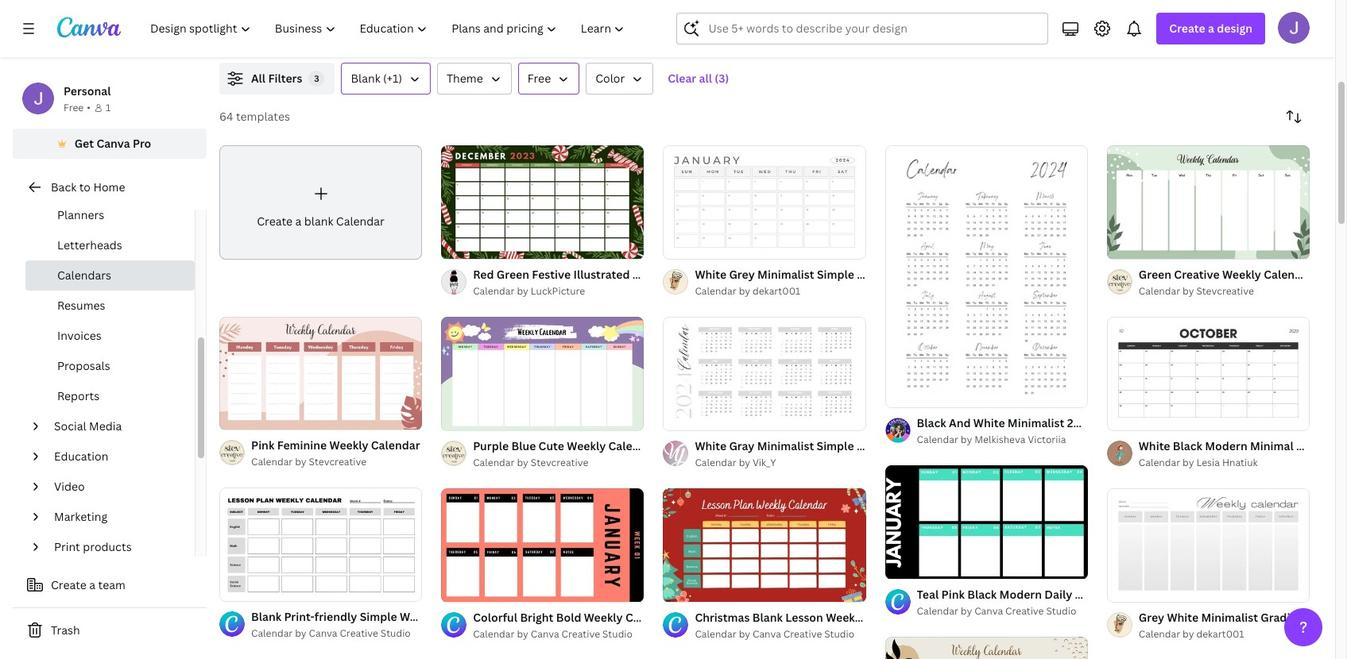 Task type: locate. For each thing, give the bounding box(es) containing it.
stevcreative down pink feminine weekly calendar link
[[309, 456, 367, 469]]

pink feminine weekly calendar image
[[219, 317, 422, 431]]

blank print-friendly simple weekly lesson plan calendar link
[[251, 609, 557, 627]]

create left design on the top right
[[1169, 21, 1206, 36]]

1 lesson from the left
[[441, 610, 479, 625]]

0 vertical spatial calendar by dekart001 link
[[695, 284, 866, 300]]

2 lesson from the left
[[785, 610, 823, 625]]

pink right teal
[[941, 588, 965, 603]]

0 vertical spatial dekart001
[[753, 284, 801, 298]]

color
[[595, 71, 625, 86]]

12 for teal
[[914, 561, 923, 572]]

victoriia
[[1028, 433, 1066, 447]]

create left blank
[[257, 214, 293, 229]]

christmas blank lesson weekly calendar link
[[695, 609, 917, 627]]

creative inside colorful bright bold weekly calendar calendar by canva creative studio
[[562, 628, 600, 641]]

a left team
[[89, 578, 95, 593]]

0 vertical spatial simple
[[817, 267, 854, 282]]

2024 inside white gray minimalist simple 2024 calendar calendar by vik_y
[[857, 439, 883, 454]]

calendar by canva creative studio link down christmas on the bottom right
[[695, 627, 866, 643]]

2 horizontal spatial 1 of 12
[[896, 561, 923, 572]]

canva inside blank print-friendly simple weekly lesson plan calendar calendar by canva creative studio
[[309, 627, 337, 641]]

theme
[[447, 71, 483, 86]]

0 horizontal spatial 1 of 12 link
[[441, 488, 644, 603]]

studio down daily
[[1046, 605, 1076, 619]]

2024 inside 'black and white minimalist 2024 calendar calendar by melkisheva victoriia'
[[1067, 416, 1094, 431]]

grey down 1 of 2
[[1139, 610, 1165, 625]]

top level navigation element
[[140, 13, 639, 45]]

canva down teal pink black modern daily calendar link
[[975, 605, 1003, 619]]

calendar by canva creative studio link for friendly
[[251, 627, 422, 642]]

1 vertical spatial free
[[64, 101, 84, 114]]

clear all (3)
[[668, 71, 729, 86]]

0 vertical spatial 12
[[692, 240, 701, 252]]

free right the theme "button"
[[528, 71, 551, 86]]

0 horizontal spatial grey
[[729, 267, 755, 282]]

by inside blank print-friendly simple weekly lesson plan calendar calendar by canva creative studio
[[295, 627, 307, 641]]

1 of 12
[[674, 240, 701, 252], [896, 561, 923, 572], [452, 583, 480, 595]]

0 vertical spatial free
[[528, 71, 551, 86]]

0 vertical spatial 2
[[1344, 439, 1347, 454]]

0 horizontal spatial stevcreative
[[309, 456, 367, 469]]

1 horizontal spatial pink
[[941, 588, 965, 603]]

creative down colorful bright bold weekly calendar link
[[562, 628, 600, 641]]

blank
[[304, 214, 333, 229]]

weekly inside grey white minimalist gradient weekly calendar by dekart001
[[1311, 610, 1347, 625]]

Sort by button
[[1278, 101, 1310, 133]]

2 vertical spatial 2024
[[857, 439, 883, 454]]

1 vertical spatial grey
[[1139, 610, 1165, 625]]

creative down christmas blank lesson weekly calendar link
[[784, 628, 822, 641]]

creative down teal pink black modern daily calendar link
[[1005, 605, 1044, 619]]

letterheads
[[57, 238, 122, 253]]

teal
[[917, 588, 939, 603]]

teal pink black modern daily calendar link
[[917, 587, 1124, 604]]

1 horizontal spatial 12
[[692, 240, 701, 252]]

education
[[54, 449, 108, 464]]

1 horizontal spatial 1 of 12 link
[[663, 145, 866, 259]]

calendar by dekart001 link
[[695, 284, 866, 300], [1139, 627, 1310, 643]]

1 of 2 link
[[1107, 488, 1310, 603]]

1 horizontal spatial blank
[[351, 71, 380, 86]]

0 horizontal spatial modern
[[1000, 588, 1042, 603]]

1 vertical spatial 1 of 12
[[896, 561, 923, 572]]

dekart001 down the white grey minimalist simple 2024 monthly calendar link
[[753, 284, 801, 298]]

black and white minimalist 2024 calendar image
[[885, 145, 1088, 408]]

modern up calendar by lesia hnatiuk link
[[1205, 439, 1248, 454]]

1 for colorful bright bold weekly calendar
[[452, 583, 457, 595]]

0 vertical spatial black
[[917, 416, 946, 431]]

0 horizontal spatial 12
[[470, 583, 480, 595]]

2 horizontal spatial 12
[[914, 561, 923, 572]]

2 inside white black modern minimal october 2 calendar by lesia hnatiuk
[[1344, 439, 1347, 454]]

minimalist inside white grey minimalist simple 2024 monthly calendar calendar by dekart001
[[758, 267, 814, 282]]

products
[[83, 540, 132, 555]]

studio inside the teal pink black modern daily calendar calendar by canva creative studio
[[1046, 605, 1076, 619]]

simple
[[817, 267, 854, 282], [817, 439, 854, 454], [360, 610, 397, 625]]

create inside dropdown button
[[1169, 21, 1206, 36]]

1 vertical spatial black
[[1173, 439, 1203, 454]]

blank for blank print-friendly simple weekly lesson plan calendar calendar by canva creative studio
[[251, 610, 281, 625]]

by inside 'black and white minimalist 2024 calendar calendar by melkisheva victoriia'
[[961, 433, 972, 447]]

creative inside the teal pink black modern daily calendar calendar by canva creative studio
[[1005, 605, 1044, 619]]

design
[[1217, 21, 1253, 36]]

by inside white black modern minimal october 2 calendar by lesia hnatiuk
[[1183, 456, 1194, 470]]

stevcreative inside green creative weekly calendar calendar by stevcreative
[[1197, 284, 1254, 298]]

canva down bright
[[531, 628, 559, 641]]

free inside button
[[528, 71, 551, 86]]

colorful
[[473, 610, 517, 625]]

canva left pro
[[96, 136, 130, 151]]

1 of 12 for white
[[674, 240, 701, 252]]

white inside white grey minimalist simple 2024 monthly calendar calendar by dekart001
[[695, 267, 727, 282]]

dekart001 inside grey white minimalist gradient weekly calendar by dekart001
[[1197, 628, 1244, 641]]

vik_y
[[753, 456, 776, 470]]

simple inside white grey minimalist simple 2024 monthly calendar calendar by dekart001
[[817, 267, 854, 282]]

1 vertical spatial calendar by dekart001 link
[[1139, 627, 1310, 643]]

green
[[1139, 267, 1172, 282]]

theme button
[[437, 63, 512, 95]]

2
[[1344, 439, 1347, 454], [1136, 583, 1141, 595]]

2 horizontal spatial calendar by stevcreative link
[[1139, 284, 1310, 300]]

purple blue cute weekly calendar image
[[441, 317, 644, 431]]

0 vertical spatial modern
[[1205, 439, 1248, 454]]

blank print-friendly simple weekly lesson plan calendar image
[[219, 488, 422, 602]]

black up brown creative weekly calendar image
[[967, 588, 997, 603]]

0 vertical spatial pink
[[251, 438, 274, 453]]

2 horizontal spatial 1 of 12 link
[[885, 466, 1088, 580]]

grey inside white grey minimalist simple 2024 monthly calendar calendar by dekart001
[[729, 267, 755, 282]]

stevcreative down purple blue cute weekly calendar link
[[531, 456, 588, 470]]

white for white black modern minimal october 2
[[1139, 439, 1170, 454]]

create a blank calendar element
[[219, 145, 422, 260]]

free •
[[64, 101, 91, 114]]

1 vertical spatial modern
[[1000, 588, 1042, 603]]

2 vertical spatial create
[[51, 578, 87, 593]]

create a blank calendar link
[[219, 145, 422, 260]]

1 vertical spatial 2024
[[1067, 416, 1094, 431]]

purple
[[473, 439, 509, 454]]

1 of 12 for colorful
[[452, 583, 480, 595]]

white
[[695, 267, 727, 282], [974, 416, 1005, 431], [695, 439, 727, 454], [1139, 439, 1170, 454], [1167, 610, 1199, 625]]

melkisheva
[[975, 433, 1026, 447]]

white black modern minimal october 2023 calendar image
[[1107, 317, 1310, 431]]

all filters
[[251, 71, 302, 86]]

1 vertical spatial 2
[[1136, 583, 1141, 595]]

studio down blank print-friendly simple weekly lesson plan calendar link
[[381, 627, 411, 641]]

1 horizontal spatial calendar by dekart001 link
[[1139, 627, 1310, 643]]

video
[[54, 479, 85, 494]]

of for grey white minimalist gradient weekly
[[1125, 583, 1134, 595]]

calendar by stevcreative link for blue
[[473, 455, 644, 471]]

1 vertical spatial pink
[[941, 588, 965, 603]]

reports
[[57, 389, 100, 404]]

by inside purple blue cute weekly calendar calendar by stevcreative
[[517, 456, 528, 470]]

2 horizontal spatial a
[[1208, 21, 1214, 36]]

1 horizontal spatial a
[[295, 214, 302, 229]]

a left blank
[[295, 214, 302, 229]]

a left design on the top right
[[1208, 21, 1214, 36]]

3
[[314, 72, 319, 84]]

trash link
[[13, 615, 207, 647]]

calendar by stevcreative link down green
[[1139, 284, 1310, 300]]

of for white grey minimalist simple 2024 monthly calendar
[[681, 240, 690, 252]]

calendar by luckpicture link
[[473, 284, 644, 300]]

minimalist up calendar by vik_y link
[[757, 439, 814, 454]]

black up lesia on the right of the page
[[1173, 439, 1203, 454]]

pink feminine weekly calendar link
[[251, 437, 420, 455]]

proposals
[[57, 358, 110, 374]]

2 horizontal spatial create
[[1169, 21, 1206, 36]]

0 horizontal spatial create
[[51, 578, 87, 593]]

minimalist inside grey white minimalist gradient weekly calendar by dekart001
[[1201, 610, 1258, 625]]

clear
[[668, 71, 696, 86]]

1 horizontal spatial grey
[[1139, 610, 1165, 625]]

simple inside white gray minimalist simple 2024 calendar calendar by vik_y
[[817, 439, 854, 454]]

1 horizontal spatial lesson
[[785, 610, 823, 625]]

1 vertical spatial simple
[[817, 439, 854, 454]]

stevcreative down green creative weekly calendar link
[[1197, 284, 1254, 298]]

0 horizontal spatial calendar by dekart001 link
[[695, 284, 866, 300]]

1 for teal pink black modern daily calendar
[[896, 561, 901, 572]]

blank right christmas on the bottom right
[[753, 610, 783, 625]]

calendar by canva creative studio link for lesson
[[695, 627, 866, 643]]

dekart001 down grey white minimalist gradient weekly link
[[1197, 628, 1244, 641]]

black inside white black modern minimal october 2 calendar by lesia hnatiuk
[[1173, 439, 1203, 454]]

1 horizontal spatial free
[[528, 71, 551, 86]]

studio
[[1046, 605, 1076, 619], [381, 627, 411, 641], [602, 628, 633, 641], [824, 628, 855, 641]]

blank
[[351, 71, 380, 86], [251, 610, 281, 625], [753, 610, 783, 625]]

print
[[54, 540, 80, 555]]

3 filter options selected element
[[309, 71, 325, 87]]

of for colorful bright bold weekly calendar
[[459, 583, 468, 595]]

create
[[1169, 21, 1206, 36], [257, 214, 293, 229], [51, 578, 87, 593]]

lesia
[[1197, 456, 1220, 470]]

back to home
[[51, 180, 125, 195]]

red green festive illustrated holiday candy december 2023 monthly calendar image
[[441, 145, 644, 259]]

colorful bright bold weekly calendar image
[[441, 488, 644, 603]]

0 vertical spatial create
[[1169, 21, 1206, 36]]

2 vertical spatial 1 of 12
[[452, 583, 480, 595]]

creative down friendly
[[340, 627, 378, 641]]

canva inside the teal pink black modern daily calendar calendar by canva creative studio
[[975, 605, 1003, 619]]

minimalist
[[758, 267, 814, 282], [1008, 416, 1065, 431], [757, 439, 814, 454], [1201, 610, 1258, 625]]

video link
[[48, 472, 185, 502]]

black
[[917, 416, 946, 431], [1173, 439, 1203, 454], [967, 588, 997, 603]]

and
[[949, 416, 971, 431]]

grey down white grey minimalist simple 2024 monthly calendar image
[[729, 267, 755, 282]]

free
[[528, 71, 551, 86], [64, 101, 84, 114]]

simple inside blank print-friendly simple weekly lesson plan calendar calendar by canva creative studio
[[360, 610, 397, 625]]

pink left feminine
[[251, 438, 274, 453]]

create a design button
[[1157, 13, 1265, 45]]

studio inside colorful bright bold weekly calendar calendar by canva creative studio
[[602, 628, 633, 641]]

calendar inside white black modern minimal october 2 calendar by lesia hnatiuk
[[1139, 456, 1180, 470]]

studio down christmas blank lesson weekly calendar link
[[824, 628, 855, 641]]

(3)
[[715, 71, 729, 86]]

stevcreative for creative
[[1197, 284, 1254, 298]]

white inside white black modern minimal october 2 calendar by lesia hnatiuk
[[1139, 439, 1170, 454]]

christmas
[[695, 610, 750, 625]]

calendar by stevcreative link for creative
[[1139, 284, 1310, 300]]

free for free •
[[64, 101, 84, 114]]

calendar by canva creative studio link up brown creative weekly calendar image
[[917, 604, 1088, 620]]

calendar by stevcreative link down feminine
[[251, 455, 420, 471]]

studio down colorful bright bold weekly calendar link
[[602, 628, 633, 641]]

2 vertical spatial black
[[967, 588, 997, 603]]

blank inside button
[[351, 71, 380, 86]]

calendar by canva creative studio link for bold
[[473, 627, 644, 643]]

calendar by canva creative studio link down friendly
[[251, 627, 422, 642]]

1 horizontal spatial stevcreative
[[531, 456, 588, 470]]

2 vertical spatial 12
[[470, 583, 480, 595]]

team
[[98, 578, 125, 593]]

a
[[1208, 21, 1214, 36], [295, 214, 302, 229], [89, 578, 95, 593]]

2 vertical spatial a
[[89, 578, 95, 593]]

pink
[[251, 438, 274, 453], [941, 588, 965, 603]]

creative inside blank print-friendly simple weekly lesson plan calendar calendar by canva creative studio
[[340, 627, 378, 641]]

0 horizontal spatial 2
[[1136, 583, 1141, 595]]

canva down christmas blank lesson weekly calendar link
[[753, 628, 781, 641]]

12 for colorful
[[470, 583, 480, 595]]

1 for white grey minimalist simple 2024 monthly calendar
[[674, 240, 679, 252]]

dekart001
[[753, 284, 801, 298], [1197, 628, 1244, 641]]

0 horizontal spatial pink
[[251, 438, 274, 453]]

None search field
[[677, 13, 1049, 45]]

minimalist down white grey minimalist simple 2024 monthly calendar image
[[758, 267, 814, 282]]

calendar by canva creative studio link down bold
[[473, 627, 644, 643]]

filters
[[268, 71, 302, 86]]

studio inside blank print-friendly simple weekly lesson plan calendar calendar by canva creative studio
[[381, 627, 411, 641]]

0 horizontal spatial calendar by stevcreative link
[[251, 455, 420, 471]]

stevcreative for feminine
[[309, 456, 367, 469]]

calendar by luckpicture
[[473, 284, 585, 298]]

a inside dropdown button
[[1208, 21, 1214, 36]]

canva inside button
[[96, 136, 130, 151]]

create inside button
[[51, 578, 87, 593]]

1 of 13
[[674, 412, 702, 423]]

0 vertical spatial 1 of 12
[[674, 240, 701, 252]]

colorful bright bold weekly calendar link
[[473, 609, 675, 627]]

pink inside the teal pink black modern daily calendar calendar by canva creative studio
[[941, 588, 965, 603]]

get
[[74, 136, 94, 151]]

get canva pro
[[74, 136, 151, 151]]

modern inside the teal pink black modern daily calendar calendar by canva creative studio
[[1000, 588, 1042, 603]]

black and white minimalist 2024 calendar calendar by melkisheva victoriia
[[917, 416, 1146, 447]]

get canva pro button
[[13, 129, 207, 159]]

1 horizontal spatial black
[[967, 588, 997, 603]]

by inside christmas blank lesson weekly calendar calendar by canva creative studio
[[739, 628, 750, 641]]

0 horizontal spatial lesson
[[441, 610, 479, 625]]

0 horizontal spatial blank
[[251, 610, 281, 625]]

stevcreative inside pink feminine weekly calendar calendar by stevcreative
[[309, 456, 367, 469]]

white inside white gray minimalist simple 2024 calendar calendar by vik_y
[[695, 439, 727, 454]]

canva inside colorful bright bold weekly calendar calendar by canva creative studio
[[531, 628, 559, 641]]

teal pink black modern daily calendar image
[[885, 466, 1088, 580]]

lesson inside blank print-friendly simple weekly lesson plan calendar calendar by canva creative studio
[[441, 610, 479, 625]]

2 vertical spatial simple
[[360, 610, 397, 625]]

simple for monthly
[[817, 267, 854, 282]]

0 horizontal spatial a
[[89, 578, 95, 593]]

planners link
[[25, 200, 195, 230]]

create down print
[[51, 578, 87, 593]]

black left "and"
[[917, 416, 946, 431]]

blue
[[511, 439, 536, 454]]

templates
[[236, 109, 290, 124]]

modern
[[1205, 439, 1248, 454], [1000, 588, 1042, 603]]

canva down friendly
[[309, 627, 337, 641]]

0 horizontal spatial 1 of 12
[[452, 583, 480, 595]]

0 horizontal spatial free
[[64, 101, 84, 114]]

white grey minimalist simple 2024 monthly calendar image
[[663, 145, 866, 259]]

1 horizontal spatial calendar by stevcreative link
[[473, 455, 644, 471]]

gradient
[[1261, 610, 1308, 625]]

1 vertical spatial create
[[257, 214, 293, 229]]

blank left print-
[[251, 610, 281, 625]]

1 horizontal spatial 2
[[1344, 439, 1347, 454]]

1 horizontal spatial create
[[257, 214, 293, 229]]

creative right green
[[1174, 267, 1220, 282]]

1 of 12 link
[[663, 145, 866, 259], [885, 466, 1088, 580], [441, 488, 644, 603]]

0 vertical spatial a
[[1208, 21, 1214, 36]]

by inside colorful bright bold weekly calendar calendar by canva creative studio
[[517, 628, 528, 641]]

1 horizontal spatial dekart001
[[1197, 628, 1244, 641]]

1 vertical spatial a
[[295, 214, 302, 229]]

by inside green creative weekly calendar calendar by stevcreative
[[1183, 284, 1194, 298]]

0 vertical spatial grey
[[729, 267, 755, 282]]

simple left the monthly
[[817, 267, 854, 282]]

calendar by stevcreative link down the 'cute'
[[473, 455, 644, 471]]

trash
[[51, 623, 80, 638]]

2 horizontal spatial blank
[[753, 610, 783, 625]]

1 of 12 for teal
[[896, 561, 923, 572]]

grey white minimalist gradient weekly calendar image
[[1107, 488, 1310, 603]]

calendar by stevcreative link for feminine
[[251, 455, 420, 471]]

black inside 'black and white minimalist 2024 calendar calendar by melkisheva victoriia'
[[917, 416, 946, 431]]

blank left (+1)
[[351, 71, 380, 86]]

social media
[[54, 419, 122, 434]]

64
[[219, 109, 233, 124]]

2024 inside white grey minimalist simple 2024 monthly calendar calendar by dekart001
[[857, 267, 884, 282]]

1 of 12 link for bold
[[441, 488, 644, 603]]

white inside grey white minimalist gradient weekly calendar by dekart001
[[1167, 610, 1199, 625]]

1 horizontal spatial modern
[[1205, 439, 1248, 454]]

weekly inside purple blue cute weekly calendar calendar by stevcreative
[[567, 439, 606, 454]]

0 horizontal spatial dekart001
[[753, 284, 801, 298]]

minimalist inside white gray minimalist simple 2024 calendar calendar by vik_y
[[757, 439, 814, 454]]

minimalist left gradient
[[1201, 610, 1258, 625]]

1 vertical spatial dekart001
[[1197, 628, 1244, 641]]

modern left daily
[[1000, 588, 1042, 603]]

minimalist inside 'black and white minimalist 2024 calendar calendar by melkisheva victoriia'
[[1008, 416, 1065, 431]]

1 vertical spatial 12
[[914, 561, 923, 572]]

blank inside blank print-friendly simple weekly lesson plan calendar calendar by canva creative studio
[[251, 610, 281, 625]]

free left •
[[64, 101, 84, 114]]

0 horizontal spatial black
[[917, 416, 946, 431]]

creative
[[1174, 267, 1220, 282], [1005, 605, 1044, 619], [340, 627, 378, 641], [562, 628, 600, 641], [784, 628, 822, 641]]

1 for white gray minimalist simple 2024 calendar
[[674, 412, 679, 423]]

2 horizontal spatial black
[[1173, 439, 1203, 454]]

canva
[[96, 136, 130, 151], [975, 605, 1003, 619], [309, 627, 337, 641], [531, 628, 559, 641], [753, 628, 781, 641]]

minimalist up victoriia
[[1008, 416, 1065, 431]]

1 horizontal spatial 1 of 12
[[674, 240, 701, 252]]

a inside button
[[89, 578, 95, 593]]

0 vertical spatial 2024
[[857, 267, 884, 282]]

personal
[[64, 83, 111, 99]]

brown creative weekly calendar image
[[885, 637, 1088, 660]]

jacob simon image
[[1278, 12, 1310, 44]]

simple up calendar by vik_y link
[[817, 439, 854, 454]]

2 horizontal spatial stevcreative
[[1197, 284, 1254, 298]]

simple right friendly
[[360, 610, 397, 625]]



Task type: vqa. For each thing, say whether or not it's contained in the screenshot.
Grey to the left
yes



Task type: describe. For each thing, give the bounding box(es) containing it.
stevcreative inside purple blue cute weekly calendar calendar by stevcreative
[[531, 456, 588, 470]]

green creative weekly calendar calendar by stevcreative
[[1139, 267, 1313, 298]]

pink inside pink feminine weekly calendar calendar by stevcreative
[[251, 438, 274, 453]]

to
[[79, 180, 91, 195]]

minimalist for white grey minimalist simple 2024 monthly calendar
[[758, 267, 814, 282]]

invoices link
[[25, 321, 195, 351]]

calendar by melkisheva victoriia link
[[917, 433, 1088, 449]]

grey inside grey white minimalist gradient weekly calendar by dekart001
[[1139, 610, 1165, 625]]

bold
[[556, 610, 581, 625]]

by inside pink feminine weekly calendar calendar by stevcreative
[[295, 456, 307, 469]]

blank (+1) button
[[341, 63, 431, 95]]

bright
[[520, 610, 553, 625]]

resumes
[[57, 298, 105, 313]]

monthly
[[886, 267, 932, 282]]

create a blank calendar
[[257, 214, 385, 229]]

minimalist for white gray minimalist simple 2024 calendar
[[757, 439, 814, 454]]

color button
[[586, 63, 654, 95]]

print products
[[54, 540, 132, 555]]

Search search field
[[709, 14, 1038, 44]]

by inside grey white minimalist gradient weekly calendar by dekart001
[[1183, 628, 1194, 641]]

green creative weekly calendar link
[[1139, 266, 1313, 284]]

dekart001 inside white grey minimalist simple 2024 monthly calendar calendar by dekart001
[[753, 284, 801, 298]]

1 of 2
[[1118, 583, 1141, 595]]

white gray minimalist simple 2024 calendar image
[[663, 317, 866, 431]]

blank for blank (+1)
[[351, 71, 380, 86]]

grey white minimalist gradient weekly calendar by dekart001
[[1139, 610, 1347, 641]]

plan
[[482, 610, 506, 625]]

calendar by canva creative studio link for black
[[917, 604, 1088, 620]]

white gray minimalist simple 2024 calendar link
[[695, 438, 935, 455]]

of for white gray minimalist simple 2024 calendar
[[681, 412, 690, 423]]

home
[[93, 180, 125, 195]]

13
[[692, 412, 702, 423]]

hnatiuk
[[1222, 456, 1258, 470]]

modern inside white black modern minimal october 2 calendar by lesia hnatiuk
[[1205, 439, 1248, 454]]

media
[[89, 419, 122, 434]]

studio inside christmas blank lesson weekly calendar calendar by canva creative studio
[[824, 628, 855, 641]]

october
[[1296, 439, 1341, 454]]

1 of 12 link for black
[[885, 466, 1088, 580]]

•
[[87, 101, 91, 114]]

blank (+1)
[[351, 71, 402, 86]]

teal pink black modern daily calendar calendar by canva creative studio
[[917, 588, 1124, 619]]

2024 for white gray minimalist simple 2024 calendar
[[857, 439, 883, 454]]

purple blue cute weekly calendar calendar by stevcreative
[[473, 439, 658, 470]]

white for white gray minimalist simple 2024 calendar
[[695, 439, 727, 454]]

free for free
[[528, 71, 551, 86]]

cute
[[539, 439, 564, 454]]

white gray minimalist simple 2024 calendar calendar by vik_y
[[695, 439, 935, 470]]

by inside white gray minimalist simple 2024 calendar calendar by vik_y
[[739, 456, 750, 470]]

calendar inside grey white minimalist gradient weekly calendar by dekart001
[[1139, 628, 1180, 641]]

gray
[[729, 439, 755, 454]]

print-
[[284, 610, 315, 625]]

marketing
[[54, 509, 107, 525]]

simple for calendar
[[817, 439, 854, 454]]

marketing link
[[48, 502, 185, 533]]

clear all (3) button
[[660, 63, 737, 95]]

back
[[51, 180, 76, 195]]

canva inside christmas blank lesson weekly calendar calendar by canva creative studio
[[753, 628, 781, 641]]

create a team
[[51, 578, 125, 593]]

all
[[699, 71, 712, 86]]

grey white minimalist gradient weekly link
[[1139, 609, 1347, 627]]

of for teal pink black modern daily calendar
[[903, 561, 912, 572]]

creative inside green creative weekly calendar calendar by stevcreative
[[1174, 267, 1220, 282]]

reports link
[[25, 382, 195, 412]]

back to home link
[[13, 172, 207, 203]]

a for team
[[89, 578, 95, 593]]

minimalist for grey white minimalist gradient weekly
[[1201, 610, 1258, 625]]

2024 for white grey minimalist simple 2024 monthly calendar
[[857, 267, 884, 282]]

social
[[54, 419, 86, 434]]

weekly inside pink feminine weekly calendar calendar by stevcreative
[[330, 438, 368, 453]]

education link
[[48, 442, 185, 472]]

(+1)
[[383, 71, 402, 86]]

black inside the teal pink black modern daily calendar calendar by canva creative studio
[[967, 588, 997, 603]]

blank inside christmas blank lesson weekly calendar calendar by canva creative studio
[[753, 610, 783, 625]]

12 for white
[[692, 240, 701, 252]]

resumes link
[[25, 291, 195, 321]]

create for create a team
[[51, 578, 87, 593]]

white black modern minimal october 2 calendar by lesia hnatiuk
[[1139, 439, 1347, 470]]

planners
[[57, 207, 104, 223]]

1 of 13 link
[[663, 317, 866, 431]]

feminine
[[277, 438, 327, 453]]

weekly inside christmas blank lesson weekly calendar calendar by canva creative studio
[[826, 610, 865, 625]]

calendar by vik_y link
[[695, 455, 866, 471]]

free button
[[518, 63, 580, 95]]

creative inside christmas blank lesson weekly calendar calendar by canva creative studio
[[784, 628, 822, 641]]

invoices
[[57, 328, 102, 343]]

2024 for black and white minimalist 2024 calendar
[[1067, 416, 1094, 431]]

1 of 12 link for minimalist
[[663, 145, 866, 259]]

all
[[251, 71, 266, 86]]

create a team button
[[13, 570, 207, 602]]

white grey minimalist simple 2024 monthly calendar calendar by dekart001
[[695, 267, 984, 298]]

lesson inside christmas blank lesson weekly calendar calendar by canva creative studio
[[785, 610, 823, 625]]

purple blue cute weekly calendar link
[[473, 438, 658, 455]]

pro
[[133, 136, 151, 151]]

calendar templates image
[[971, 0, 1310, 44]]

simple for lesson
[[360, 610, 397, 625]]

print products link
[[48, 533, 185, 563]]

1 for grey white minimalist gradient weekly
[[1118, 583, 1123, 595]]

white black modern minimal october 2 link
[[1139, 438, 1347, 455]]

colorful bright bold weekly calendar calendar by canva creative studio
[[473, 610, 675, 641]]

by inside white grey minimalist simple 2024 monthly calendar calendar by dekart001
[[739, 284, 750, 298]]

friendly
[[315, 610, 357, 625]]

weekly inside blank print-friendly simple weekly lesson plan calendar calendar by canva creative studio
[[400, 610, 439, 625]]

christmas blank lesson weekly calendar image
[[663, 488, 866, 603]]

proposals link
[[25, 351, 195, 382]]

social media link
[[48, 412, 185, 442]]

weekly inside colorful bright bold weekly calendar calendar by canva creative studio
[[584, 610, 623, 625]]

pink feminine weekly calendar calendar by stevcreative
[[251, 438, 420, 469]]

create a design
[[1169, 21, 1253, 36]]

calendar by dekart001 link for grey
[[695, 284, 866, 300]]

white inside 'black and white minimalist 2024 calendar calendar by melkisheva victoriia'
[[974, 416, 1005, 431]]

calendars
[[57, 268, 111, 283]]

create for create a design
[[1169, 21, 1206, 36]]

a for blank
[[295, 214, 302, 229]]

create for create a blank calendar
[[257, 214, 293, 229]]

black and white minimalist 2024 calendar link
[[917, 415, 1146, 433]]

weekly inside green creative weekly calendar calendar by stevcreative
[[1222, 267, 1261, 282]]

daily
[[1045, 588, 1072, 603]]

a for design
[[1208, 21, 1214, 36]]

by inside the teal pink black modern daily calendar calendar by canva creative studio
[[961, 605, 972, 619]]

white for white grey minimalist simple 2024 monthly calendar
[[695, 267, 727, 282]]

green creative weekly calendar image
[[1107, 145, 1310, 259]]

calendar by dekart001 link for white
[[1139, 627, 1310, 643]]

calendar by lesia hnatiuk link
[[1139, 455, 1310, 471]]



